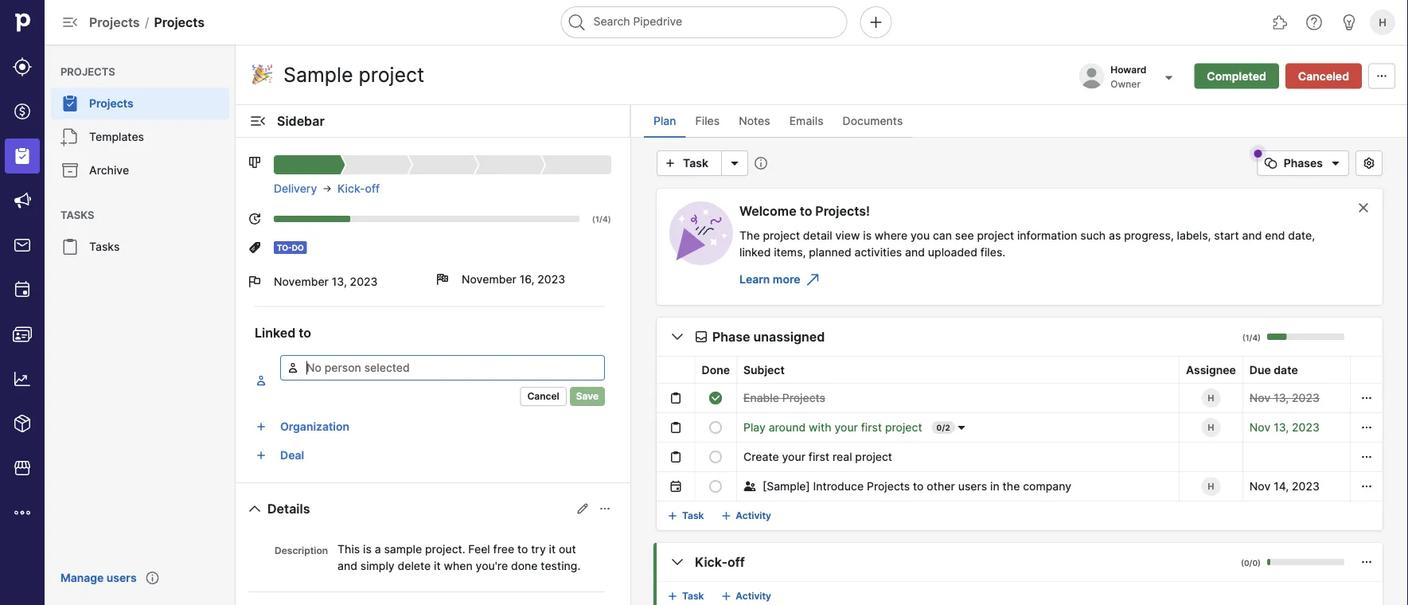 Task type: vqa. For each thing, say whether or not it's contained in the screenshot.
color undefined icon corresponding to Smart contact data
no



Task type: locate. For each thing, give the bounding box(es) containing it.
a
[[375, 542, 381, 556]]

1 nov 13, 2023 from the top
[[1250, 391, 1320, 405]]

users
[[958, 480, 987, 493], [107, 571, 137, 585]]

november
[[462, 273, 517, 286], [274, 275, 329, 289]]

november inside button
[[462, 273, 517, 286]]

0 horizontal spatial november
[[274, 275, 329, 289]]

november 16, 2023 button
[[436, 264, 611, 295]]

0 horizontal spatial kick-
[[337, 182, 365, 195]]

cancel
[[527, 390, 559, 402]]

first left real
[[809, 450, 830, 464]]

templates
[[89, 130, 144, 144]]

plan
[[654, 114, 676, 128]]

menu containing projects
[[45, 45, 236, 605]]

2 horizontal spatial 0
[[1253, 558, 1258, 568]]

sales assistant image
[[1340, 13, 1359, 32]]

/
[[145, 14, 149, 30], [599, 214, 603, 224], [1250, 333, 1253, 342], [942, 423, 945, 432], [1250, 558, 1253, 568]]

1 vertical spatial kick-off
[[695, 554, 745, 570]]

your right with
[[835, 421, 858, 434]]

completed button
[[1194, 63, 1279, 89]]

tasks up color undefined icon
[[61, 209, 94, 221]]

information
[[1017, 228, 1078, 242]]

cell
[[638, 383, 657, 413], [638, 413, 657, 442], [638, 442, 657, 472], [1179, 442, 1243, 472], [1243, 442, 1351, 472], [638, 472, 657, 501]]

create your first real project
[[744, 450, 892, 464]]

quick help image
[[1305, 13, 1324, 32]]

this
[[338, 542, 360, 556]]

0 vertical spatial activity button
[[717, 503, 778, 529]]

0 vertical spatial is
[[863, 228, 872, 242]]

users left 'in'
[[958, 480, 987, 493]]

1 vertical spatial (
[[1243, 333, 1246, 342]]

tasks
[[61, 209, 94, 221], [89, 240, 120, 254]]

and left end at the top right of page
[[1242, 228, 1262, 242]]

0 vertical spatial 1
[[595, 214, 599, 224]]

0 vertical spatial nov 13, 2023
[[1250, 391, 1320, 405]]

0 horizontal spatial ( 1 / 4 )
[[592, 214, 611, 224]]

it right try
[[549, 542, 556, 556]]

0 horizontal spatial and
[[338, 559, 357, 572]]

1 vertical spatial task
[[682, 510, 704, 521]]

is left a
[[363, 542, 372, 556]]

color active image
[[255, 449, 267, 462]]

1 vertical spatial activity button
[[717, 584, 778, 605]]

1 vertical spatial activity
[[736, 590, 771, 602]]

it
[[549, 542, 556, 556], [434, 559, 441, 572]]

activity button
[[717, 503, 778, 529], [717, 584, 778, 605]]

and down this at the left bottom of the page
[[338, 559, 357, 572]]

company
[[1023, 480, 1072, 493]]

[sample]
[[763, 480, 810, 493]]

date
[[1274, 363, 1298, 377]]

2 nov 13, 2023 from the top
[[1250, 421, 1320, 434]]

0 vertical spatial first
[[861, 421, 882, 434]]

menu toggle image
[[61, 13, 80, 32]]

color primary image inside november 16, 2023 button
[[436, 273, 449, 286]]

projects!
[[815, 203, 870, 219]]

completed
[[1207, 69, 1267, 83]]

2 column header from the left
[[657, 357, 695, 383]]

activities
[[855, 245, 902, 259]]

0 vertical spatial activity
[[736, 510, 771, 521]]

table
[[638, 357, 1383, 502]]

delete
[[398, 559, 431, 572]]

description
[[275, 545, 328, 556]]

users inside button
[[107, 571, 137, 585]]

0 vertical spatial users
[[958, 480, 987, 493]]

to left try
[[517, 542, 528, 556]]

users left info icon
[[107, 571, 137, 585]]

files
[[695, 114, 720, 128]]

1
[[595, 214, 599, 224], [1246, 333, 1250, 342]]

2 vertical spatial and
[[338, 559, 357, 572]]

color link image
[[666, 510, 679, 522], [720, 510, 733, 522], [720, 590, 733, 603]]

🎉  Sample project text field
[[248, 59, 463, 90]]

1 vertical spatial first
[[809, 450, 830, 464]]

projects
[[89, 14, 140, 30], [154, 14, 205, 30], [61, 65, 115, 78], [89, 97, 133, 110], [782, 391, 826, 405], [867, 480, 910, 493]]

such
[[1081, 228, 1106, 242]]

color undefined image left archive
[[61, 161, 80, 180]]

documents
[[843, 114, 903, 128]]

0 horizontal spatial kick-off
[[337, 182, 380, 195]]

and
[[1242, 228, 1262, 242], [905, 245, 925, 259], [338, 559, 357, 572]]

1 activity button from the top
[[717, 503, 778, 529]]

project inside create your first real project button
[[855, 450, 892, 464]]

color active image
[[255, 374, 267, 387], [255, 420, 267, 433]]

1 vertical spatial )
[[1258, 333, 1261, 342]]

menu item
[[0, 134, 45, 178]]

1 vertical spatial nov
[[1250, 421, 1271, 434]]

1 horizontal spatial it
[[549, 542, 556, 556]]

0 vertical spatial your
[[835, 421, 858, 434]]

done column header
[[695, 357, 737, 383]]

home image
[[10, 10, 34, 34]]

details
[[267, 501, 310, 516]]

None field
[[280, 355, 605, 381]]

color muted image
[[640, 391, 653, 404]]

project left 0 / 2
[[885, 421, 922, 434]]

november inside button
[[274, 275, 329, 289]]

project up files.
[[977, 228, 1014, 242]]

0 horizontal spatial first
[[809, 450, 830, 464]]

november 13, 2023
[[274, 275, 378, 289]]

emails
[[790, 114, 824, 128]]

1 vertical spatial 13,
[[1274, 391, 1289, 405]]

0 vertical spatial off
[[365, 182, 380, 195]]

where
[[875, 228, 908, 242]]

color undefined image inside archive link
[[61, 161, 80, 180]]

0 vertical spatial nov
[[1250, 391, 1271, 405]]

1 horizontal spatial and
[[905, 245, 925, 259]]

due date column header
[[1243, 357, 1351, 383]]

2 color undefined image from the top
[[61, 127, 80, 146]]

1 vertical spatial 1
[[1246, 333, 1250, 342]]

0 vertical spatial task button
[[657, 150, 722, 176]]

color undefined image inside projects link
[[61, 94, 80, 113]]

it down 'project.'
[[434, 559, 441, 572]]

deal button
[[274, 443, 611, 468]]

due
[[1250, 363, 1271, 377]]

subject column header
[[737, 357, 1179, 383]]

( 0 / 0 )
[[1241, 558, 1261, 568]]

november for november 16, 2023
[[462, 273, 517, 286]]

1 horizontal spatial november
[[462, 273, 517, 286]]

kick-off
[[337, 182, 380, 195], [695, 554, 745, 570]]

color active image up color active image
[[255, 420, 267, 433]]

1 vertical spatial task button
[[663, 503, 710, 529]]

to left other
[[913, 480, 924, 493]]

nov
[[1250, 391, 1271, 405], [1250, 421, 1271, 434], [1250, 480, 1271, 493]]

row
[[638, 357, 1383, 383]]

color undefined image left templates
[[61, 127, 80, 146]]

color undefined image
[[61, 237, 80, 256]]

november up linked to
[[274, 275, 329, 289]]

0 horizontal spatial users
[[107, 571, 137, 585]]

phases button
[[1254, 142, 1349, 176]]

2 vertical spatial nov
[[1250, 480, 1271, 493]]

color primary image
[[1373, 70, 1392, 82], [661, 157, 680, 170], [1262, 157, 1281, 170], [1360, 157, 1379, 170], [1354, 201, 1373, 214], [248, 213, 261, 225], [248, 241, 261, 254], [436, 273, 449, 286], [955, 421, 968, 434], [1361, 421, 1373, 434], [669, 451, 682, 463], [710, 451, 722, 463], [669, 480, 682, 493], [710, 480, 722, 493], [744, 480, 756, 493], [599, 502, 611, 515], [1361, 556, 1373, 568]]

transfer ownership image
[[1159, 68, 1179, 87]]

leads image
[[13, 57, 32, 76]]

0 horizontal spatial it
[[434, 559, 441, 572]]

0 vertical spatial color active image
[[255, 374, 267, 387]]

1 horizontal spatial first
[[861, 421, 882, 434]]

0
[[937, 423, 942, 432], [1244, 558, 1250, 568], [1253, 558, 1258, 568]]

2 horizontal spatial and
[[1242, 228, 1262, 242]]

color link image for 2nd 'activity' button from the bottom
[[720, 510, 733, 522]]

0 vertical spatial 4
[[603, 214, 608, 224]]

color undefined image
[[61, 94, 80, 113], [61, 127, 80, 146], [61, 161, 80, 180]]

2 vertical spatial )
[[1258, 558, 1261, 568]]

color primary image
[[248, 111, 267, 131], [1326, 154, 1345, 173], [248, 156, 261, 169], [322, 182, 333, 195], [804, 270, 823, 289], [248, 275, 261, 288], [668, 327, 687, 346], [695, 330, 708, 343], [287, 361, 299, 374], [669, 392, 682, 404], [710, 392, 722, 404], [1361, 392, 1373, 404], [669, 421, 682, 434], [710, 421, 722, 434], [1361, 451, 1373, 463], [1361, 480, 1373, 493], [245, 499, 264, 518], [576, 502, 589, 515], [668, 553, 687, 572]]

2 vertical spatial color undefined image
[[61, 161, 80, 180]]

activity button down "[sample]"
[[717, 503, 778, 529]]

3 color undefined image from the top
[[61, 161, 80, 180]]

1 vertical spatial users
[[107, 571, 137, 585]]

you're
[[476, 559, 508, 572]]

1 vertical spatial and
[[905, 245, 925, 259]]

nov 13, 2023
[[1250, 391, 1320, 405], [1250, 421, 1320, 434]]

0 vertical spatial tasks
[[61, 209, 94, 221]]

1 vertical spatial color active image
[[255, 420, 267, 433]]

info image
[[755, 157, 767, 170]]

projects menu item
[[45, 88, 236, 119]]

first right with
[[861, 421, 882, 434]]

1 horizontal spatial is
[[863, 228, 872, 242]]

( 1 / 4 )
[[592, 214, 611, 224], [1243, 333, 1261, 342]]

linked
[[255, 325, 296, 340]]

activity
[[736, 510, 771, 521], [736, 590, 771, 602]]

1 vertical spatial your
[[782, 450, 806, 464]]

2 vertical spatial task
[[682, 590, 704, 602]]

2023 inside button
[[350, 275, 378, 289]]

project right real
[[855, 450, 892, 464]]

color active image down linked
[[255, 374, 267, 387]]

testing.
[[541, 559, 581, 572]]

tasks right color undefined icon
[[89, 240, 120, 254]]

sample
[[384, 542, 422, 556]]

project inside play around with your first project button
[[885, 421, 922, 434]]

0 vertical spatial 13,
[[332, 275, 347, 289]]

is
[[863, 228, 872, 242], [363, 542, 372, 556]]

to right linked
[[299, 325, 311, 340]]

task button for the more options image
[[657, 150, 722, 176]]

first
[[861, 421, 882, 434], [809, 450, 830, 464]]

1 horizontal spatial 1
[[1246, 333, 1250, 342]]

0 horizontal spatial is
[[363, 542, 372, 556]]

1 vertical spatial 4
[[1253, 333, 1258, 342]]

to up detail
[[800, 203, 812, 219]]

activities image
[[13, 280, 32, 299]]

create your first real project button
[[744, 447, 892, 467]]

color undefined image inside templates link
[[61, 127, 80, 146]]

assignee
[[1186, 363, 1236, 377]]

organization button
[[274, 414, 611, 439]]

linked
[[740, 245, 771, 259]]

and inside 'this is a sample project. feel free to try it out and simply delete it when you're done testing.'
[[338, 559, 357, 572]]

1 color undefined image from the top
[[61, 94, 80, 113]]

h button
[[1367, 6, 1399, 38]]

0 vertical spatial ( 1 / 4 )
[[592, 214, 611, 224]]

0 horizontal spatial your
[[782, 450, 806, 464]]

1 vertical spatial color undefined image
[[61, 127, 80, 146]]

1 horizontal spatial off
[[728, 554, 745, 570]]

first inside button
[[861, 421, 882, 434]]

menu
[[0, 0, 45, 605], [45, 45, 236, 605]]

color undefined image for templates
[[61, 127, 80, 146]]

archive link
[[51, 154, 229, 186]]

0 horizontal spatial 0
[[937, 423, 942, 432]]

row group
[[638, 383, 1383, 501]]

off
[[365, 182, 380, 195], [728, 554, 745, 570]]

1 horizontal spatial kick-
[[695, 554, 728, 570]]

2 vertical spatial 13,
[[1274, 421, 1289, 434]]

deals image
[[13, 102, 32, 121]]

task button for color link icon for first 'activity' button from the bottom of the page
[[663, 584, 710, 605]]

1 vertical spatial is
[[363, 542, 372, 556]]

color primary image inside learn more button
[[804, 270, 823, 289]]

activity button right color link image
[[717, 584, 778, 605]]

column header
[[638, 357, 657, 383], [657, 357, 695, 383], [1351, 357, 1383, 383]]

howard owner
[[1111, 64, 1147, 90]]

animation image
[[670, 201, 733, 265]]

14,
[[1274, 480, 1289, 493]]

0 vertical spatial it
[[549, 542, 556, 556]]

welcome to projects!
[[740, 203, 870, 219]]

november left "16,"
[[462, 273, 517, 286]]

1 horizontal spatial ( 1 / 4 )
[[1243, 333, 1261, 342]]

0 inside row group
[[937, 423, 942, 432]]

table containing done
[[638, 357, 1383, 502]]

users inside button
[[958, 480, 987, 493]]

1 horizontal spatial your
[[835, 421, 858, 434]]

1 horizontal spatial users
[[958, 480, 987, 493]]

2
[[945, 423, 950, 432]]

out
[[559, 542, 576, 556]]

canceled button
[[1286, 63, 1362, 89]]

1 vertical spatial off
[[728, 554, 745, 570]]

first inside button
[[809, 450, 830, 464]]

learn
[[740, 273, 770, 286]]

)
[[608, 214, 611, 224], [1258, 333, 1261, 342], [1258, 558, 1261, 568]]

progress,
[[1124, 228, 1174, 242]]

to inside button
[[913, 480, 924, 493]]

0 vertical spatial kick-
[[337, 182, 365, 195]]

labels,
[[1177, 228, 1211, 242]]

1 vertical spatial nov 13, 2023
[[1250, 421, 1320, 434]]

manage users button
[[51, 564, 146, 592]]

0 vertical spatial color undefined image
[[61, 94, 80, 113]]

2 vertical spatial task button
[[663, 584, 710, 605]]

sales inbox image
[[13, 236, 32, 255]]

done
[[511, 559, 538, 572]]

1 vertical spatial tasks
[[89, 240, 120, 254]]

color undefined image right deals icon at top left
[[61, 94, 80, 113]]

is right view
[[863, 228, 872, 242]]

your down the around in the bottom of the page
[[782, 450, 806, 464]]

enable projects button
[[744, 389, 826, 408]]

and down the you
[[905, 245, 925, 259]]

0 vertical spatial (
[[592, 214, 595, 224]]

0 vertical spatial kick-off
[[337, 182, 380, 195]]

2 vertical spatial (
[[1241, 558, 1244, 568]]



Task type: describe. For each thing, give the bounding box(es) containing it.
1 horizontal spatial kick-off
[[695, 554, 745, 570]]

0 vertical spatial )
[[608, 214, 611, 224]]

simply
[[360, 559, 395, 572]]

task button for 2nd 'activity' button from the bottom's color link icon
[[663, 503, 710, 529]]

try
[[531, 542, 546, 556]]

color primary image inside 'details' button
[[245, 499, 264, 518]]

color primary image inside phases button
[[1262, 157, 1281, 170]]

row containing done
[[638, 357, 1383, 383]]

done
[[702, 363, 730, 377]]

more image
[[13, 503, 32, 522]]

1 nov from the top
[[1250, 391, 1271, 405]]

3 column header from the left
[[1351, 357, 1383, 383]]

No person selected text field
[[280, 355, 605, 381]]

1 horizontal spatial 0
[[1244, 558, 1250, 568]]

[sample] introduce projects to other users in the company
[[763, 480, 1072, 493]]

learn more button
[[733, 267, 826, 292]]

more
[[773, 273, 800, 286]]

your inside button
[[782, 450, 806, 464]]

delivery
[[274, 182, 317, 195]]

0 horizontal spatial 1
[[595, 214, 599, 224]]

1 column header from the left
[[638, 357, 657, 383]]

color primary image inside phases button
[[1326, 154, 1345, 173]]

is inside 'this is a sample project. feel free to try it out and simply delete it when you're done testing.'
[[363, 542, 372, 556]]

as
[[1109, 228, 1121, 242]]

phase unassigned
[[713, 329, 825, 344]]

uploaded
[[928, 245, 978, 259]]

in
[[990, 480, 1000, 493]]

when
[[444, 559, 473, 572]]

is inside the project detail view is where you can see project information such as progress, labels, start and end date, linked items, planned activities and uploaded files.
[[863, 228, 872, 242]]

with
[[809, 421, 832, 434]]

1 color active image from the top
[[255, 374, 267, 387]]

end
[[1265, 228, 1285, 242]]

2 nov from the top
[[1250, 421, 1271, 434]]

see
[[955, 228, 974, 242]]

contacts image
[[13, 325, 32, 344]]

1 vertical spatial ( 1 / 4 )
[[1243, 333, 1261, 342]]

tasks inside 'link'
[[89, 240, 120, 254]]

3 nov from the top
[[1250, 480, 1271, 493]]

1 activity from the top
[[736, 510, 771, 521]]

color undefined image for archive
[[61, 161, 80, 180]]

free
[[493, 542, 514, 556]]

color link image
[[666, 590, 679, 603]]

the
[[1003, 480, 1020, 493]]

save button
[[570, 387, 605, 406]]

/ inside row group
[[942, 423, 945, 432]]

other
[[927, 480, 955, 493]]

row group containing enable projects
[[638, 383, 1383, 501]]

to inside 'this is a sample project. feel free to try it out and simply delete it when you're done testing.'
[[517, 542, 528, 556]]

0 vertical spatial and
[[1242, 228, 1262, 242]]

detail
[[803, 228, 832, 242]]

november 16, 2023
[[462, 273, 565, 286]]

can
[[933, 228, 952, 242]]

organization
[[280, 420, 349, 433]]

november for november 13, 2023
[[274, 275, 329, 289]]

enable projects
[[744, 391, 826, 405]]

projects inside [sample] introduce projects to other users in the company button
[[867, 480, 910, 493]]

subject
[[744, 363, 785, 377]]

owner
[[1111, 78, 1141, 90]]

play around with your first project button
[[744, 418, 922, 437]]

project up "items,"
[[763, 228, 800, 242]]

1 vertical spatial it
[[434, 559, 441, 572]]

files.
[[981, 245, 1006, 259]]

assignee column header
[[1179, 357, 1243, 383]]

marketplace image
[[13, 459, 32, 478]]

cancel button
[[520, 387, 567, 406]]

nov 14, 2023
[[1250, 480, 1320, 493]]

linked to
[[255, 325, 311, 340]]

0 vertical spatial task
[[683, 156, 708, 170]]

introduce
[[813, 480, 864, 493]]

play around with your first project
[[744, 421, 922, 434]]

1 vertical spatial kick-
[[695, 554, 728, 570]]

quick add image
[[867, 13, 886, 32]]

welcome
[[740, 203, 797, 219]]

play
[[744, 421, 766, 434]]

create
[[744, 450, 779, 464]]

color link image for first 'activity' button from the bottom of the page
[[720, 590, 733, 603]]

0 horizontal spatial 4
[[603, 214, 608, 224]]

2 color active image from the top
[[255, 420, 267, 433]]

templates link
[[51, 121, 229, 153]]

view
[[836, 228, 860, 242]]

insights image
[[13, 369, 32, 389]]

0 horizontal spatial off
[[365, 182, 380, 195]]

2 activity from the top
[[736, 590, 771, 602]]

2023 inside button
[[538, 273, 565, 286]]

howard
[[1111, 64, 1147, 75]]

more options image
[[725, 157, 744, 170]]

sidebar
[[277, 113, 325, 129]]

howard link
[[1111, 64, 1150, 75]]

Search Pipedrive field
[[561, 6, 847, 38]]

project.
[[425, 542, 465, 556]]

2 activity button from the top
[[717, 584, 778, 605]]

[sample] introduce projects to other users in the company button
[[763, 477, 1072, 496]]

planned
[[809, 245, 852, 259]]

info image
[[146, 572, 159, 584]]

projects inside enable projects 'button'
[[782, 391, 826, 405]]

projects / projects
[[89, 14, 205, 30]]

13, inside button
[[332, 275, 347, 289]]

manage
[[61, 571, 104, 585]]

your inside button
[[835, 421, 858, 434]]

november 13, 2023 button
[[248, 264, 424, 300]]

start
[[1214, 228, 1239, 242]]

phase
[[713, 329, 750, 344]]

projects inside projects link
[[89, 97, 133, 110]]

tasks link
[[51, 231, 229, 263]]

campaigns image
[[13, 191, 32, 210]]

items,
[[774, 245, 806, 259]]

save
[[576, 390, 599, 402]]

the
[[740, 228, 760, 242]]

1 horizontal spatial 4
[[1253, 333, 1258, 342]]

real
[[833, 450, 852, 464]]

products image
[[13, 414, 32, 433]]

due date
[[1250, 363, 1298, 377]]

0 / 2
[[937, 423, 950, 432]]

canceled
[[1298, 69, 1349, 83]]

h inside button
[[1379, 16, 1387, 28]]

color undefined image for projects
[[61, 94, 80, 113]]

notes
[[739, 114, 770, 128]]

feel
[[468, 542, 490, 556]]

archive
[[89, 164, 129, 177]]

around
[[769, 421, 806, 434]]

learn more
[[740, 273, 800, 286]]

unassigned
[[754, 329, 825, 344]]

you
[[911, 228, 930, 242]]

projects image
[[13, 146, 32, 166]]

color primary image inside november 13, 2023 button
[[248, 275, 261, 288]]

enable
[[744, 391, 779, 405]]

this is a sample project. feel free to try it out and simply delete it when you're done testing.
[[338, 542, 581, 572]]



